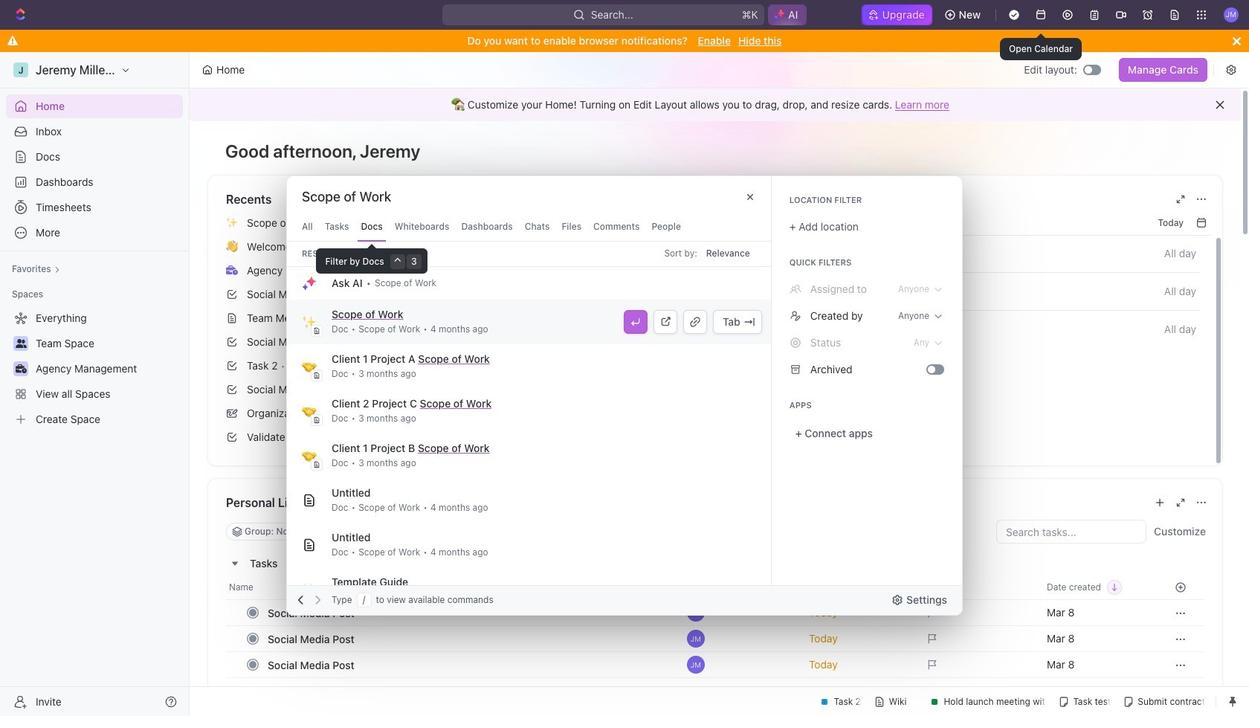 Task type: describe. For each thing, give the bounding box(es) containing it.
1 oqyu6 image from the top
[[790, 283, 801, 295]]

sidebar navigation
[[0, 52, 190, 716]]

tree inside sidebar navigation
[[6, 306, 183, 431]]

oqyu6 image
[[790, 310, 801, 322]]

2 oqyu6 image from the top
[[790, 336, 801, 348]]



Task type: locate. For each thing, give the bounding box(es) containing it.
0 vertical spatial oqyu6 image
[[790, 283, 801, 295]]

1 vertical spatial oqyu6 image
[[790, 336, 801, 348]]

tree
[[6, 306, 183, 431]]

a3t97 image
[[790, 363, 801, 375]]

oqyu6 image
[[790, 283, 801, 295], [790, 336, 801, 348]]

Search or run a command… text field
[[302, 188, 413, 206]]

oqyu6 image up oqyu6 icon
[[790, 283, 801, 295]]

oqyu6 image up "a3t97" icon at right
[[790, 336, 801, 348]]

alert
[[190, 88, 1241, 121]]

Search tasks... text field
[[997, 521, 1146, 543]]

business time image
[[226, 265, 238, 275]]



Task type: vqa. For each thing, say whether or not it's contained in the screenshot.
A3T97 image
yes



